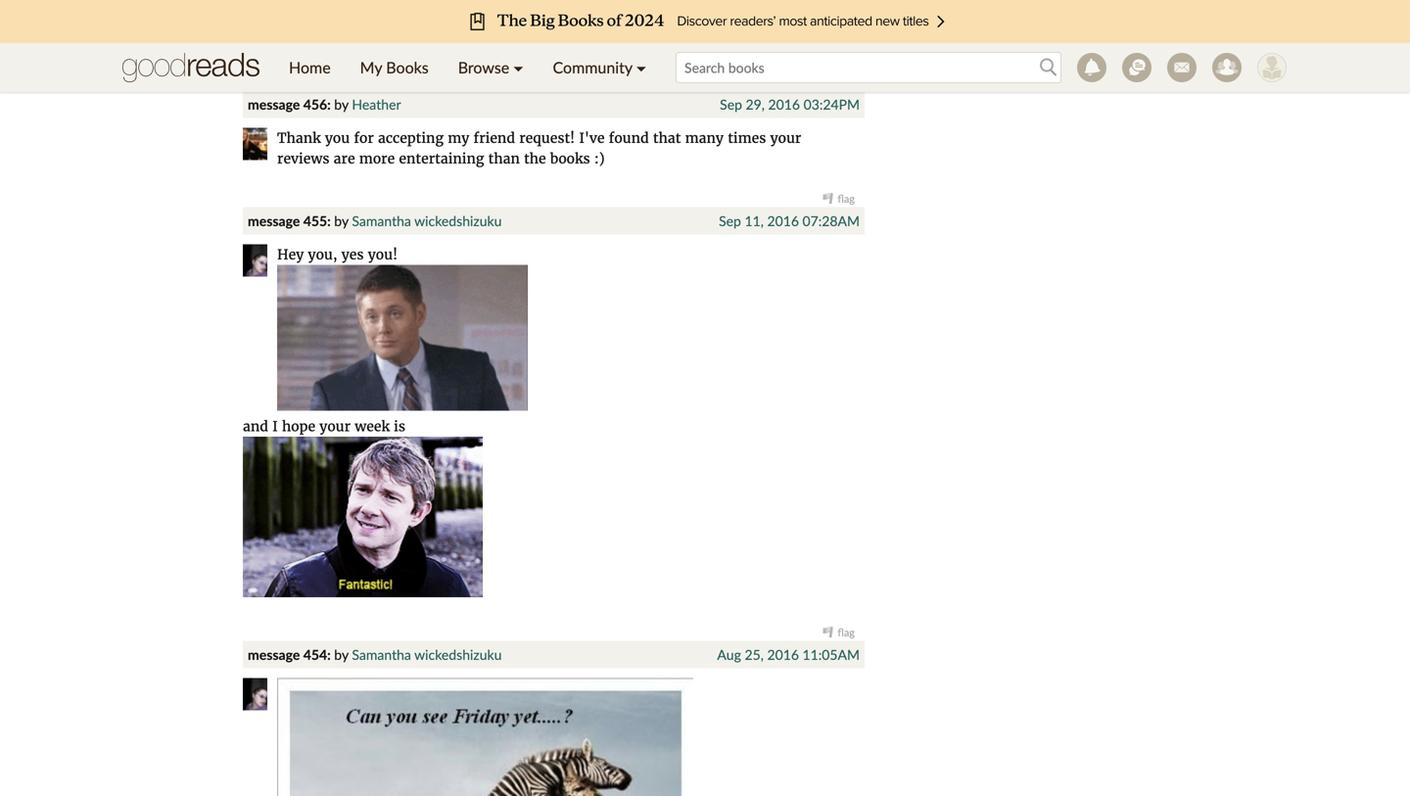 Task type: vqa. For each thing, say whether or not it's contained in the screenshot.
rate this book element on the bottom
no



Task type: locate. For each thing, give the bounding box(es) containing it.
454:
[[303, 646, 331, 663]]

1 vertical spatial wickedshizuku
[[415, 646, 502, 663]]

1 by from the top
[[334, 96, 349, 113]]

▾ inside popup button
[[637, 58, 647, 77]]

samantha wickedshizuku link
[[352, 212, 502, 229], [352, 646, 502, 663]]

2 flag from the top
[[838, 192, 855, 205]]

your inside thank you for accepting my friend request! i've found that many times your reviews are more entertaining than the books :)
[[771, 129, 802, 147]]

2 by from the top
[[334, 212, 349, 229]]

the
[[524, 150, 546, 167]]

2 vertical spatial 2016
[[768, 646, 799, 663]]

samantha up you!
[[352, 212, 411, 229]]

by right 456: on the top of the page
[[334, 96, 349, 113]]

times
[[728, 129, 766, 147]]

by right the 454: at the bottom of the page
[[334, 646, 349, 663]]

wickedshizuku
[[415, 212, 502, 229], [415, 646, 502, 663]]

Search books text field
[[676, 52, 1062, 83]]

2 vertical spatial by
[[334, 646, 349, 663]]

hope
[[282, 418, 316, 435]]

1 horizontal spatial ▾
[[637, 58, 647, 77]]

wickedshizuku up friday is coming photo: friday seefriday.jpg
[[415, 646, 502, 663]]

11,
[[745, 212, 764, 229]]

flag link up "11:05am" on the right bottom of the page
[[823, 626, 855, 639]]

sep 29, 2016 03:24pm link
[[720, 96, 860, 113]]

for
[[354, 129, 374, 147]]

Search for books to add to your shelves search field
[[676, 52, 1062, 83]]

thank you for accepting my friend request! i've found that many times your reviews are more entertaining than the books :)
[[277, 129, 802, 167]]

aug 25, 2016 11:05am
[[717, 646, 860, 663]]

2 wickedshizuku from the top
[[415, 646, 502, 663]]

message left the 454: at the bottom of the page
[[248, 646, 300, 663]]

sep
[[720, 96, 743, 113], [719, 212, 742, 229]]

ruby anderson image
[[1258, 53, 1287, 82]]

0 vertical spatial 2016
[[769, 96, 800, 113]]

awesome week gif photo: you're awesome deanyoureawesome.gif image
[[277, 265, 528, 411]]

2 vertical spatial flag
[[838, 626, 855, 639]]

found
[[609, 129, 649, 147]]

1 samantha from the top
[[352, 212, 411, 229]]

message for thank you for accepting my friend request! i've found that many times your reviews are more entertaining than the books :)
[[248, 96, 300, 113]]

i
[[272, 418, 278, 435]]

wickedshizuku for message 455: by samantha wickedshizuku
[[415, 212, 502, 229]]

inbox image
[[1168, 53, 1197, 82]]

07:28am
[[803, 212, 860, 229]]

by right 455:
[[334, 212, 349, 229]]

2 samantha wickedshizuku link from the top
[[352, 646, 502, 663]]

message 454: by samantha wickedshizuku
[[248, 646, 502, 663]]

1 vertical spatial by
[[334, 212, 349, 229]]

notifications image
[[1078, 53, 1107, 82]]

friend
[[474, 129, 515, 147]]

1 vertical spatial message
[[248, 212, 300, 229]]

sep 11, 2016 07:28am
[[719, 212, 860, 229]]

0 vertical spatial samantha wickedshizuku link
[[352, 212, 502, 229]]

3 flag link from the top
[[823, 626, 855, 639]]

0 vertical spatial your
[[771, 129, 802, 147]]

sep for thank you for accepting my friend request! i've found that many times your reviews are more entertaining than the books :)
[[720, 96, 743, 113]]

2 ▾ from the left
[[637, 58, 647, 77]]

samantha
[[352, 212, 411, 229], [352, 646, 411, 663]]

1 ▾ from the left
[[514, 58, 524, 77]]

flag up 03:24pm
[[838, 75, 855, 89]]

1 vertical spatial flag link
[[823, 192, 855, 205]]

0 vertical spatial flag
[[838, 75, 855, 89]]

2016 right 25,
[[768, 646, 799, 663]]

2 flag link from the top
[[823, 192, 855, 205]]

2 vertical spatial message
[[248, 646, 300, 663]]

1 vertical spatial samantha wickedshizuku link
[[352, 646, 502, 663]]

0 vertical spatial message
[[248, 96, 300, 113]]

flag link
[[823, 75, 855, 89], [823, 192, 855, 205], [823, 626, 855, 639]]

flag up 07:28am at the right
[[838, 192, 855, 205]]

1 horizontal spatial your
[[771, 129, 802, 147]]

message up hey
[[248, 212, 300, 229]]

455:
[[303, 212, 331, 229]]

browse
[[458, 58, 510, 77]]

hey you, yes you!
[[277, 246, 398, 263]]

by for you
[[334, 96, 349, 113]]

samantha right the 454: at the bottom of the page
[[352, 646, 411, 663]]

flag
[[838, 75, 855, 89], [838, 192, 855, 205], [838, 626, 855, 639]]

0 vertical spatial sep
[[720, 96, 743, 113]]

community
[[553, 58, 633, 77]]

wickedshizuku down entertaining on the top of the page
[[415, 212, 502, 229]]

2 message from the top
[[248, 212, 300, 229]]

2 vertical spatial flag link
[[823, 626, 855, 639]]

1 vertical spatial sep
[[719, 212, 742, 229]]

samantha wickedshizuku link for message 455: by samantha wickedshizuku
[[352, 212, 502, 229]]

your down sep 29, 2016 03:24pm link
[[771, 129, 802, 147]]

:)
[[594, 150, 605, 167]]

1 wickedshizuku from the top
[[415, 212, 502, 229]]

1 message from the top
[[248, 96, 300, 113]]

1 vertical spatial your
[[320, 418, 351, 435]]

flag up "11:05am" on the right bottom of the page
[[838, 626, 855, 639]]

community ▾ button
[[538, 43, 661, 92]]

2016
[[769, 96, 800, 113], [768, 212, 799, 229], [768, 646, 799, 663]]

3 flag from the top
[[838, 626, 855, 639]]

1 vertical spatial flag
[[838, 192, 855, 205]]

sep left 29,
[[720, 96, 743, 113]]

heather heffner image
[[243, 128, 267, 160]]

you
[[325, 129, 350, 147]]

0 vertical spatial samantha
[[352, 212, 411, 229]]

0 vertical spatial by
[[334, 96, 349, 113]]

sep left 11, on the right top of page
[[719, 212, 742, 229]]

samantha wickedshizuku tolleson image
[[243, 244, 267, 277]]

▾
[[514, 58, 524, 77], [637, 58, 647, 77]]

message 455: by samantha wickedshizuku
[[248, 212, 502, 229]]

menu
[[274, 43, 661, 92]]

0 horizontal spatial ▾
[[514, 58, 524, 77]]

0 horizontal spatial your
[[320, 418, 351, 435]]

samantha for 455:
[[352, 212, 411, 229]]

0 vertical spatial flag link
[[823, 75, 855, 89]]

browse ▾ button
[[444, 43, 538, 92]]

and
[[243, 418, 268, 435]]

your
[[771, 129, 802, 147], [320, 418, 351, 435]]

your right hope
[[320, 418, 351, 435]]

message up thank
[[248, 96, 300, 113]]

2016 right 11, on the right top of page
[[768, 212, 799, 229]]

friday is coming photo: friday seefriday.jpg image
[[277, 678, 694, 796]]

message
[[248, 96, 300, 113], [248, 212, 300, 229], [248, 646, 300, 663]]

▾ right "community"
[[637, 58, 647, 77]]

samantha wickedshizuku tolleson image
[[243, 678, 267, 711]]

1 vertical spatial samantha
[[352, 646, 411, 663]]

flag link for thank you for accepting my friend request! i've found that many times your reviews are more entertaining than the books :)
[[823, 192, 855, 205]]

sep 11, 2016 07:28am link
[[719, 212, 860, 229]]

3 by from the top
[[334, 646, 349, 663]]

you,
[[308, 246, 338, 263]]

flag link up 03:24pm
[[823, 75, 855, 89]]

2016 for hey you, yes you!
[[768, 212, 799, 229]]

flag link up 07:28am at the right
[[823, 192, 855, 205]]

that
[[653, 129, 681, 147]]

2 samantha from the top
[[352, 646, 411, 663]]

books
[[386, 58, 429, 77]]

heather
[[352, 96, 401, 113]]

flag link for hey you, yes you!
[[823, 626, 855, 639]]

29,
[[746, 96, 765, 113]]

1 vertical spatial 2016
[[768, 212, 799, 229]]

1 samantha wickedshizuku link from the top
[[352, 212, 502, 229]]

by
[[334, 96, 349, 113], [334, 212, 349, 229], [334, 646, 349, 663]]

▾ right browse
[[514, 58, 524, 77]]

message for hey you, yes you!
[[248, 212, 300, 229]]

2016 right 29,
[[769, 96, 800, 113]]

0 vertical spatial wickedshizuku
[[415, 212, 502, 229]]

books
[[550, 150, 590, 167]]

▾ inside dropdown button
[[514, 58, 524, 77]]



Task type: describe. For each thing, give the bounding box(es) containing it.
entertaining
[[399, 150, 484, 167]]

hey
[[277, 246, 304, 263]]

2016 for thank you for accepting my friend request! i've found that many times your reviews are more entertaining than the books :)
[[769, 96, 800, 113]]

and i hope your week is
[[243, 418, 406, 435]]

menu containing home
[[274, 43, 661, 92]]

heather link
[[352, 96, 401, 113]]

home
[[289, 58, 331, 77]]

aug
[[717, 646, 742, 663]]

my books link
[[345, 43, 444, 92]]

thank
[[277, 129, 321, 147]]

is
[[394, 418, 406, 435]]

community ▾
[[553, 58, 647, 77]]

456:
[[303, 96, 331, 113]]

are
[[334, 150, 355, 167]]

wickedshizuku for message 454: by samantha wickedshizuku
[[415, 646, 502, 663]]

my books
[[360, 58, 429, 77]]

many
[[685, 129, 724, 147]]

1 flag from the top
[[838, 75, 855, 89]]

flag for hey you, yes you!
[[838, 626, 855, 639]]

friend requests image
[[1213, 53, 1242, 82]]

1 flag link from the top
[[823, 75, 855, 89]]

my
[[360, 58, 382, 77]]

sep for hey you, yes you!
[[719, 212, 742, 229]]

my
[[448, 129, 470, 147]]

reviews
[[277, 150, 330, 167]]

samantha wickedshizuku link for message 454: by samantha wickedshizuku
[[352, 646, 502, 663]]

my group discussions image
[[1123, 53, 1152, 82]]

by for you,
[[334, 212, 349, 229]]

aug 25, 2016 11:05am link
[[717, 646, 860, 663]]

more
[[359, 150, 395, 167]]

you!
[[368, 246, 398, 263]]

▾ for browse ▾
[[514, 58, 524, 77]]

▾ for community ▾
[[637, 58, 647, 77]]

i've
[[579, 129, 605, 147]]

accepting
[[378, 129, 444, 147]]

home link
[[274, 43, 345, 92]]

3 message from the top
[[248, 646, 300, 663]]

sep 29, 2016 03:24pm
[[720, 96, 860, 113]]

03:24pm
[[804, 96, 860, 113]]

request!
[[519, 129, 575, 147]]

11:05am
[[803, 646, 860, 663]]

than
[[489, 150, 520, 167]]

message 456: by heather
[[248, 96, 401, 113]]

25,
[[745, 646, 764, 663]]

yes
[[342, 246, 364, 263]]

browse ▾
[[458, 58, 524, 77]]

week
[[355, 418, 390, 435]]

samantha for 454:
[[352, 646, 411, 663]]

flag for thank you for accepting my friend request! i've found that many times your reviews are more entertaining than the books :)
[[838, 192, 855, 205]]

fantastic week photo: fantastic 1395.gif image
[[243, 437, 483, 597]]



